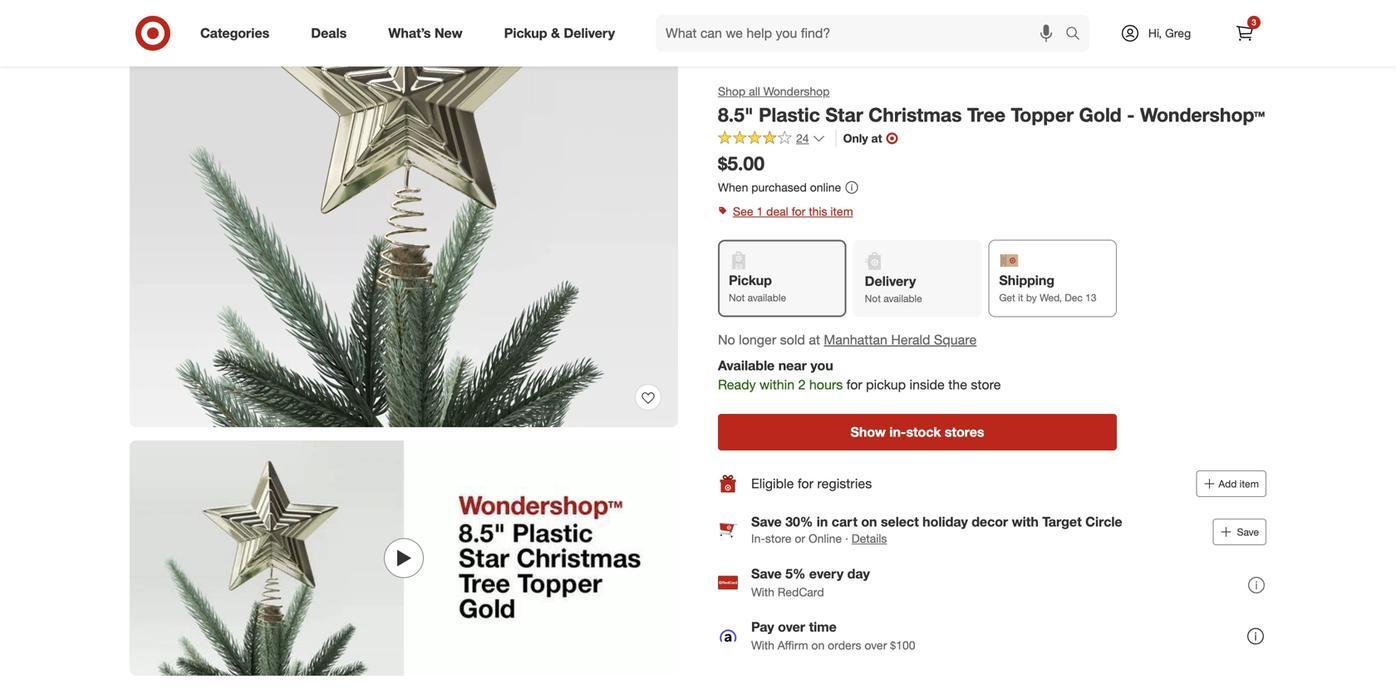 Task type: vqa. For each thing, say whether or not it's contained in the screenshot.
the topmost for
yes



Task type: describe. For each thing, give the bounding box(es) containing it.
herald
[[891, 332, 931, 348]]

holiday
[[923, 514, 968, 530]]

categories
[[200, 25, 269, 41]]

star
[[826, 103, 863, 126]]

eligible
[[751, 476, 794, 492]]

details
[[852, 531, 887, 546]]

save button
[[1213, 519, 1267, 545]]

item inside button
[[1240, 478, 1259, 490]]

delivery not available
[[865, 273, 922, 305]]

christmas
[[869, 103, 962, 126]]

decor
[[972, 514, 1008, 530]]

in
[[817, 514, 828, 530]]

add
[[1219, 478, 1237, 490]]

13
[[1086, 291, 1097, 304]]

inside
[[910, 376, 945, 393]]

online
[[809, 531, 842, 546]]

manhattan
[[824, 332, 888, 348]]

show
[[851, 424, 886, 440]]

shipping get it by wed, dec 13
[[999, 272, 1097, 304]]

$100
[[890, 638, 916, 653]]

see 1 deal for this item
[[733, 204, 853, 219]]

&
[[551, 25, 560, 41]]

with inside pay over time with affirm on orders over $100
[[751, 638, 775, 653]]

0 vertical spatial at
[[872, 131, 882, 146]]

-
[[1127, 103, 1135, 126]]

what's new
[[388, 25, 463, 41]]

pickup for not
[[729, 272, 772, 288]]

dec
[[1065, 291, 1083, 304]]

$5.00
[[718, 152, 765, 175]]

hi, greg
[[1149, 26, 1191, 40]]

every
[[809, 566, 844, 582]]

not for delivery
[[865, 292, 881, 305]]

0 vertical spatial for
[[792, 204, 806, 219]]

only
[[843, 131, 868, 146]]

or
[[795, 531, 805, 546]]

in-
[[890, 424, 906, 440]]

what's new link
[[374, 15, 483, 52]]

wed,
[[1040, 291, 1062, 304]]

wondershop™
[[1140, 103, 1265, 126]]

affirm
[[778, 638, 808, 653]]

categories link
[[186, 15, 290, 52]]

24 link
[[718, 130, 826, 149]]

stores
[[945, 424, 985, 440]]

shop
[[718, 84, 746, 98]]

8.5"
[[718, 103, 754, 126]]

circle
[[1086, 514, 1123, 530]]

see 1 deal for this item link
[[718, 200, 1267, 223]]

delivery inside "link"
[[564, 25, 615, 41]]

24
[[796, 131, 809, 146]]

when
[[718, 180, 748, 195]]

on inside pay over time with affirm on orders over $100
[[812, 638, 825, 653]]

pickup & delivery link
[[490, 15, 636, 52]]

add item button
[[1196, 471, 1267, 497]]

eligible for registries
[[751, 476, 872, 492]]

not for pickup
[[729, 291, 745, 304]]

deal
[[766, 204, 789, 219]]

available for pickup
[[748, 291, 786, 304]]

registries
[[817, 476, 872, 492]]

see
[[733, 204, 754, 219]]

longer
[[739, 332, 777, 348]]

save 30% in cart on select holiday decor with target circle in-store or online ∙ details
[[751, 514, 1123, 546]]

8.5&#34; plastic star christmas tree topper gold - wondershop&#8482;, 1 of 8 image
[[130, 0, 678, 427]]

shipping
[[999, 272, 1055, 288]]

near
[[779, 357, 807, 374]]

get
[[999, 291, 1016, 304]]

What can we help you find? suggestions appear below search field
[[656, 15, 1070, 52]]

in-
[[751, 531, 765, 546]]

pickup
[[866, 376, 906, 393]]

orders
[[828, 638, 862, 653]]

greg
[[1165, 26, 1191, 40]]

1 vertical spatial over
[[865, 638, 887, 653]]

0 vertical spatial over
[[778, 619, 805, 635]]

deals
[[311, 25, 347, 41]]

all
[[749, 84, 760, 98]]



Task type: locate. For each thing, give the bounding box(es) containing it.
time
[[809, 619, 837, 635]]

0 horizontal spatial delivery
[[564, 25, 615, 41]]

over
[[778, 619, 805, 635], [865, 638, 887, 653]]

pickup up longer in the right of the page
[[729, 272, 772, 288]]

shop all wondershop 8.5" plastic star christmas tree topper gold - wondershop™
[[718, 84, 1265, 126]]

available inside 'pickup not available'
[[748, 291, 786, 304]]

0 vertical spatial pickup
[[504, 25, 547, 41]]

available for delivery
[[884, 292, 922, 305]]

hi,
[[1149, 26, 1162, 40]]

on up details
[[861, 514, 877, 530]]

on down time
[[812, 638, 825, 653]]

1 vertical spatial item
[[1240, 478, 1259, 490]]

1 horizontal spatial item
[[1240, 478, 1259, 490]]

store left or
[[765, 531, 792, 546]]

available
[[748, 291, 786, 304], [884, 292, 922, 305]]

save
[[751, 514, 782, 530], [1237, 526, 1259, 538], [751, 566, 782, 582]]

30%
[[786, 514, 813, 530]]

1 vertical spatial pickup
[[729, 272, 772, 288]]

not up the 'no' at the right
[[729, 291, 745, 304]]

hours
[[809, 376, 843, 393]]

purchased
[[752, 180, 807, 195]]

0 horizontal spatial at
[[809, 332, 820, 348]]

save down add item
[[1237, 526, 1259, 538]]

3
[[1252, 17, 1257, 27]]

at right only
[[872, 131, 882, 146]]

deals link
[[297, 15, 368, 52]]

no
[[718, 332, 735, 348]]

gold
[[1079, 103, 1122, 126]]

on inside save 30% in cart on select holiday decor with target circle in-store or online ∙ details
[[861, 514, 877, 530]]

available inside delivery not available
[[884, 292, 922, 305]]

sold
[[780, 332, 805, 348]]

0 vertical spatial store
[[971, 376, 1001, 393]]

1 horizontal spatial on
[[861, 514, 877, 530]]

1 horizontal spatial at
[[872, 131, 882, 146]]

1 vertical spatial with
[[751, 638, 775, 653]]

you
[[811, 357, 833, 374]]

1 vertical spatial for
[[847, 376, 863, 393]]

0 horizontal spatial item
[[831, 204, 853, 219]]

0 vertical spatial delivery
[[564, 25, 615, 41]]

plastic
[[759, 103, 820, 126]]

1 horizontal spatial delivery
[[865, 273, 916, 289]]

pickup inside "link"
[[504, 25, 547, 41]]

with down pay at the bottom of page
[[751, 638, 775, 653]]

5%
[[786, 566, 806, 582]]

3 link
[[1227, 15, 1263, 52]]

0 horizontal spatial not
[[729, 291, 745, 304]]

day
[[847, 566, 870, 582]]

0 horizontal spatial store
[[765, 531, 792, 546]]

0 horizontal spatial over
[[778, 619, 805, 635]]

0 horizontal spatial on
[[812, 638, 825, 653]]

0 vertical spatial with
[[751, 585, 775, 599]]

manhattan herald square button
[[824, 330, 977, 349]]

0 horizontal spatial available
[[748, 291, 786, 304]]

store inside save 30% in cart on select holiday decor with target circle in-store or online ∙ details
[[765, 531, 792, 546]]

target
[[1043, 514, 1082, 530]]

1 horizontal spatial pickup
[[729, 272, 772, 288]]

item right add
[[1240, 478, 1259, 490]]

not inside delivery not available
[[865, 292, 881, 305]]

1 horizontal spatial not
[[865, 292, 881, 305]]

show in-stock stores button
[[718, 414, 1117, 451]]

with inside save 5% every day with redcard
[[751, 585, 775, 599]]

wondershop
[[764, 84, 830, 98]]

∙
[[845, 531, 849, 546]]

available near you ready within 2 hours for pickup inside the store
[[718, 357, 1001, 393]]

save left 5%
[[751, 566, 782, 582]]

for right eligible
[[798, 476, 814, 492]]

select
[[881, 514, 919, 530]]

at
[[872, 131, 882, 146], [809, 332, 820, 348]]

0 horizontal spatial pickup
[[504, 25, 547, 41]]

save 5% every day with redcard
[[751, 566, 870, 599]]

online
[[810, 180, 841, 195]]

with
[[1012, 514, 1039, 530]]

1 vertical spatial delivery
[[865, 273, 916, 289]]

at right sold
[[809, 332, 820, 348]]

save inside save 30% in cart on select holiday decor with target circle in-store or online ∙ details
[[751, 514, 782, 530]]

0 vertical spatial item
[[831, 204, 853, 219]]

1 vertical spatial at
[[809, 332, 820, 348]]

search button
[[1058, 15, 1098, 55]]

within
[[760, 376, 795, 393]]

not inside 'pickup not available'
[[729, 291, 745, 304]]

cart
[[832, 514, 858, 530]]

for right the hours
[[847, 376, 863, 393]]

available up manhattan herald square button
[[884, 292, 922, 305]]

item right this
[[831, 204, 853, 219]]

store right the
[[971, 376, 1001, 393]]

for left this
[[792, 204, 806, 219]]

save inside button
[[1237, 526, 1259, 538]]

delivery up manhattan herald square button
[[865, 273, 916, 289]]

over up affirm
[[778, 619, 805, 635]]

show in-stock stores
[[851, 424, 985, 440]]

what's
[[388, 25, 431, 41]]

by
[[1026, 291, 1037, 304]]

pay over time with affirm on orders over $100
[[751, 619, 916, 653]]

available up longer in the right of the page
[[748, 291, 786, 304]]

pickup not available
[[729, 272, 786, 304]]

for
[[792, 204, 806, 219], [847, 376, 863, 393], [798, 476, 814, 492]]

1 horizontal spatial over
[[865, 638, 887, 653]]

store inside available near you ready within 2 hours for pickup inside the store
[[971, 376, 1001, 393]]

when purchased online
[[718, 180, 841, 195]]

8.5&#34; plastic star christmas tree topper gold - wondershop&#8482;, 2 of 8, play video image
[[130, 441, 678, 676]]

topper
[[1011, 103, 1074, 126]]

save up in- in the right of the page
[[751, 514, 782, 530]]

available
[[718, 357, 775, 374]]

ready
[[718, 376, 756, 393]]

tree
[[967, 103, 1006, 126]]

not up manhattan
[[865, 292, 881, 305]]

save for save 30% in cart on select holiday decor with target circle
[[751, 514, 782, 530]]

pay
[[751, 619, 774, 635]]

1 horizontal spatial store
[[971, 376, 1001, 393]]

store
[[971, 376, 1001, 393], [765, 531, 792, 546]]

pickup & delivery
[[504, 25, 615, 41]]

details button
[[852, 530, 887, 547]]

add item
[[1219, 478, 1259, 490]]

1 vertical spatial store
[[765, 531, 792, 546]]

2 with from the top
[[751, 638, 775, 653]]

pickup for &
[[504, 25, 547, 41]]

2 vertical spatial for
[[798, 476, 814, 492]]

pickup left & on the top of the page
[[504, 25, 547, 41]]

for inside available near you ready within 2 hours for pickup inside the store
[[847, 376, 863, 393]]

it
[[1018, 291, 1024, 304]]

over left $100
[[865, 638, 887, 653]]

delivery inside delivery not available
[[865, 273, 916, 289]]

square
[[934, 332, 977, 348]]

new
[[435, 25, 463, 41]]

1 horizontal spatial available
[[884, 292, 922, 305]]

only at
[[843, 131, 882, 146]]

with up pay at the bottom of page
[[751, 585, 775, 599]]

on
[[861, 514, 877, 530], [812, 638, 825, 653]]

1 vertical spatial on
[[812, 638, 825, 653]]

save for save 5% every day
[[751, 566, 782, 582]]

delivery right & on the top of the page
[[564, 25, 615, 41]]

1 with from the top
[[751, 585, 775, 599]]

this
[[809, 204, 827, 219]]

save inside save 5% every day with redcard
[[751, 566, 782, 582]]

not
[[729, 291, 745, 304], [865, 292, 881, 305]]

item
[[831, 204, 853, 219], [1240, 478, 1259, 490]]

0 vertical spatial on
[[861, 514, 877, 530]]

delivery
[[564, 25, 615, 41], [865, 273, 916, 289]]

search
[[1058, 27, 1098, 43]]

pickup inside 'pickup not available'
[[729, 272, 772, 288]]



